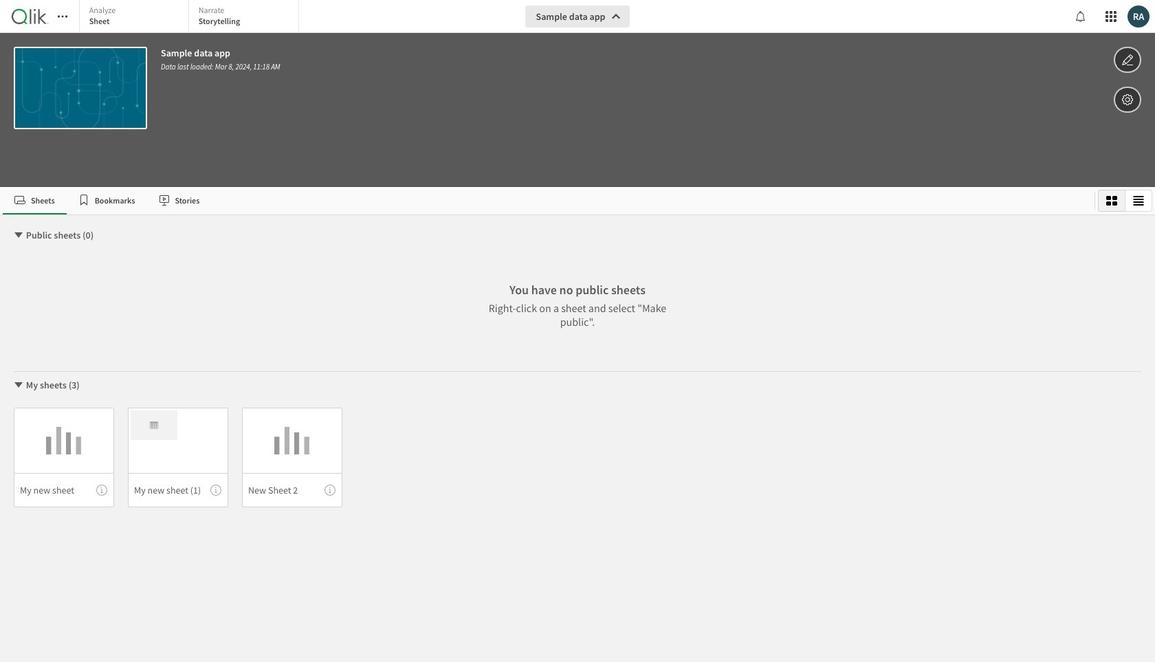Task type: locate. For each thing, give the bounding box(es) containing it.
1 menu item from the left
[[14, 473, 114, 507]]

my new sheet (1) sheet is selected. press the spacebar or enter key to open my new sheet (1) sheet. use the right and left arrow keys to navigate. element
[[128, 408, 228, 507]]

tooltip for 'new sheet 2 sheet is selected. press the spacebar or enter key to open new sheet 2 sheet. use the right and left arrow keys to navigate.' element
[[325, 485, 336, 496]]

2 tooltip from the left
[[210, 485, 221, 496]]

1 horizontal spatial menu item
[[128, 473, 228, 507]]

tooltip for my new sheet (1) sheet is selected. press the spacebar or enter key to open my new sheet (1) sheet. use the right and left arrow keys to navigate. element
[[210, 485, 221, 496]]

toolbar
[[0, 0, 1155, 187]]

group
[[1098, 190, 1152, 212]]

3 menu item from the left
[[242, 473, 342, 507]]

menu item
[[14, 473, 114, 507], [128, 473, 228, 507], [242, 473, 342, 507]]

1 horizontal spatial tooltip
[[210, 485, 221, 496]]

0 horizontal spatial tooltip
[[96, 485, 107, 496]]

tooltip inside my new sheet sheet is selected. press the spacebar or enter key to open my new sheet sheet. use the right and left arrow keys to navigate. element
[[96, 485, 107, 496]]

menu item for my new sheet sheet is selected. press the spacebar or enter key to open my new sheet sheet. use the right and left arrow keys to navigate. element
[[14, 473, 114, 507]]

tooltip inside 'new sheet 2 sheet is selected. press the spacebar or enter key to open new sheet 2 sheet. use the right and left arrow keys to navigate.' element
[[325, 485, 336, 496]]

1 tooltip from the left
[[96, 485, 107, 496]]

tooltip
[[96, 485, 107, 496], [210, 485, 221, 496], [325, 485, 336, 496]]

2 menu item from the left
[[128, 473, 228, 507]]

tooltip inside my new sheet (1) sheet is selected. press the spacebar or enter key to open my new sheet (1) sheet. use the right and left arrow keys to navigate. element
[[210, 485, 221, 496]]

tooltip for my new sheet sheet is selected. press the spacebar or enter key to open my new sheet sheet. use the right and left arrow keys to navigate. element
[[96, 485, 107, 496]]

2 horizontal spatial menu item
[[242, 473, 342, 507]]

3 tooltip from the left
[[325, 485, 336, 496]]

menu item for my new sheet (1) sheet is selected. press the spacebar or enter key to open my new sheet (1) sheet. use the right and left arrow keys to navigate. element
[[128, 473, 228, 507]]

application
[[0, 0, 1155, 662]]

menu item for 'new sheet 2 sheet is selected. press the spacebar or enter key to open new sheet 2 sheet. use the right and left arrow keys to navigate.' element
[[242, 473, 342, 507]]

2 horizontal spatial tooltip
[[325, 485, 336, 496]]

0 horizontal spatial menu item
[[14, 473, 114, 507]]

tab list
[[79, 0, 302, 34], [3, 187, 1089, 215]]

new sheet 2 sheet is selected. press the spacebar or enter key to open new sheet 2 sheet. use the right and left arrow keys to navigate. element
[[242, 408, 342, 507]]



Task type: vqa. For each thing, say whether or not it's contained in the screenshot.
MENU ITEM to the right
yes



Task type: describe. For each thing, give the bounding box(es) containing it.
list view image
[[1133, 195, 1144, 206]]

0 vertical spatial tab list
[[79, 0, 302, 34]]

1 vertical spatial tab list
[[3, 187, 1089, 215]]

grid view image
[[1106, 195, 1117, 206]]

edit image
[[1122, 52, 1134, 68]]

collapse image
[[13, 380, 24, 391]]

app options image
[[1122, 91, 1134, 108]]

collapse image
[[13, 230, 24, 241]]

my new sheet sheet is selected. press the spacebar or enter key to open my new sheet sheet. use the right and left arrow keys to navigate. element
[[14, 408, 114, 507]]



